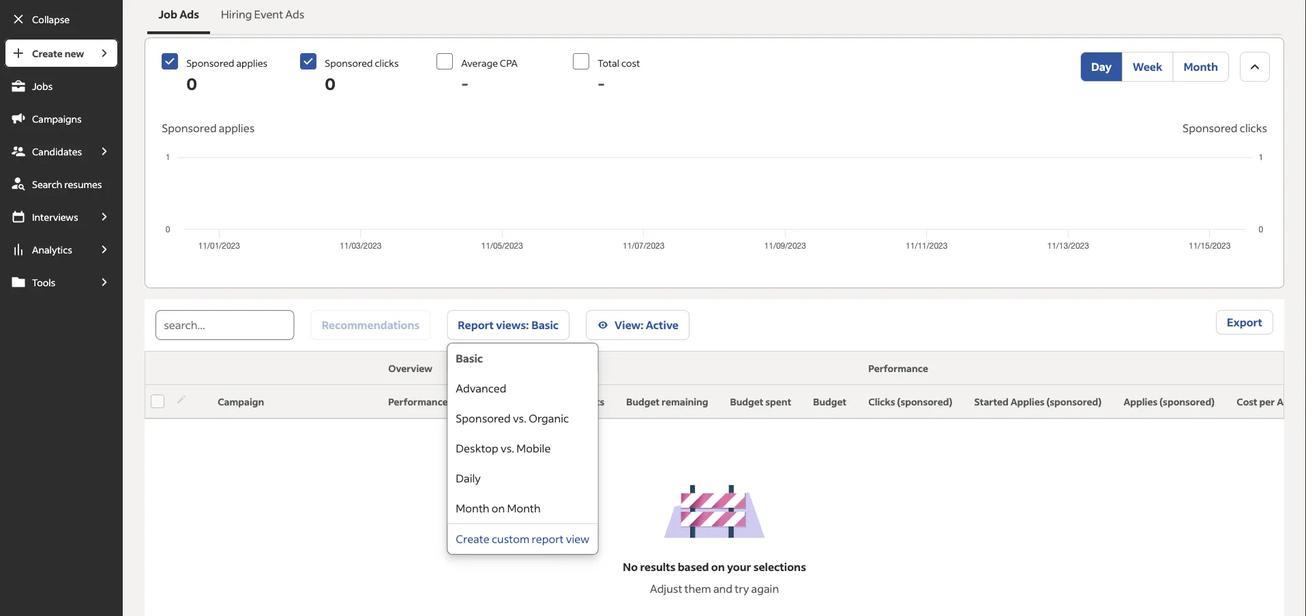 Task type: vqa. For each thing, say whether or not it's contained in the screenshot.
TABLE VIEW icon
no



Task type: describe. For each thing, give the bounding box(es) containing it.
month for month on month
[[456, 502, 489, 516]]

remaining
[[662, 396, 708, 408]]

sponsored for sponsored clicks 0
[[325, 57, 373, 69]]

tools link
[[4, 267, 90, 297]]

jobs
[[32, 80, 53, 92]]

cost per apply
[[1237, 396, 1304, 408]]

apply
[[1277, 396, 1304, 408]]

total
[[598, 57, 619, 69]]

report
[[532, 532, 564, 546]]

event
[[254, 7, 283, 21]]

- for total cost -
[[598, 73, 605, 94]]

week button
[[1122, 52, 1173, 82]]

report views: basic
[[458, 318, 559, 332]]

candidates link
[[4, 136, 90, 166]]

0 for sponsored applies 0
[[186, 73, 197, 94]]

adjust them and try again
[[650, 582, 779, 596]]

create for create new
[[32, 47, 63, 59]]

create custom report view
[[456, 532, 589, 546]]

3 budget from the left
[[813, 396, 847, 408]]

selections
[[753, 560, 806, 574]]

views:
[[496, 318, 529, 332]]

sponsored for sponsored applies
[[162, 121, 217, 135]]

started
[[974, 396, 1009, 408]]

no
[[623, 560, 638, 574]]

key
[[554, 396, 572, 408]]

2 applies from the left
[[1124, 396, 1157, 408]]

started applies (sponsored)
[[974, 396, 1102, 408]]

edit image
[[175, 394, 188, 406]]

tools
[[32, 276, 55, 288]]

them
[[684, 582, 711, 596]]

view:
[[615, 318, 643, 332]]

applies (sponsored)
[[1124, 396, 1215, 408]]

2 (sponsored) from the left
[[1046, 396, 1102, 408]]

1 ads from the left
[[179, 7, 199, 21]]

per
[[1259, 396, 1275, 408]]

applies for sponsored applies
[[219, 121, 255, 135]]

adjust
[[650, 582, 682, 596]]

search... field
[[156, 310, 294, 340]]

daily
[[456, 472, 481, 486]]

advanced menu item
[[448, 374, 598, 404]]

sponsored vs. organic
[[456, 412, 569, 426]]

0 horizontal spatial basic
[[456, 352, 483, 366]]

desktop vs. mobile
[[456, 442, 551, 456]]

new
[[65, 47, 84, 59]]

desktop vs. mobile menu item
[[448, 434, 598, 464]]

budget remaining
[[626, 396, 708, 408]]

and
[[713, 582, 733, 596]]

performance for performance
[[868, 362, 928, 375]]

interviews link
[[4, 202, 90, 232]]

overview
[[388, 362, 432, 375]]

sponsored clicks
[[1183, 121, 1267, 135]]

export
[[1227, 315, 1262, 329]]

create custom report view link
[[456, 532, 589, 546]]

create for create custom report view
[[456, 532, 489, 546]]

cost
[[621, 57, 640, 69]]

advanced
[[456, 382, 506, 396]]

hiring
[[221, 7, 252, 21]]

your
[[727, 560, 751, 574]]

0 for sponsored clicks 0
[[325, 73, 336, 94]]

average cpa -
[[461, 57, 518, 94]]

export button
[[1216, 310, 1273, 335]]

on inside month on month 'menu item'
[[492, 502, 505, 516]]

budget spent
[[730, 396, 791, 408]]

key results
[[554, 396, 604, 408]]

campaigns link
[[4, 104, 119, 134]]

total cost -
[[598, 57, 640, 94]]

clicks (sponsored)
[[868, 396, 952, 408]]



Task type: locate. For each thing, give the bounding box(es) containing it.
month button
[[1173, 52, 1229, 82]]

3 (sponsored) from the left
[[1159, 396, 1215, 408]]

applies down hiring event ads button on the left top of page
[[236, 57, 267, 69]]

results for no
[[640, 560, 675, 574]]

mobile
[[516, 442, 551, 456]]

0 horizontal spatial ads
[[179, 7, 199, 21]]

desktop
[[456, 442, 498, 456]]

- inside average cpa -
[[461, 73, 469, 94]]

- inside total cost -
[[598, 73, 605, 94]]

ads right job in the left of the page
[[179, 7, 199, 21]]

1 horizontal spatial clicks
[[1240, 121, 1267, 135]]

budget for budget remaining
[[626, 396, 660, 408]]

basic
[[531, 318, 559, 332], [456, 352, 483, 366]]

2 horizontal spatial (sponsored)
[[1159, 396, 1215, 408]]

campaign
[[218, 396, 264, 408]]

0 inside sponsored clicks 0
[[325, 73, 336, 94]]

clicks for sponsored clicks
[[1240, 121, 1267, 135]]

cost
[[1237, 396, 1257, 408]]

sponsored applies 0
[[186, 57, 267, 94]]

month down daily menu item
[[507, 502, 541, 516]]

0 horizontal spatial 0
[[186, 73, 197, 94]]

0 horizontal spatial create
[[32, 47, 63, 59]]

view: active
[[615, 318, 679, 332]]

1 vertical spatial on
[[711, 560, 725, 574]]

no results based on your selections
[[623, 560, 806, 574]]

job
[[158, 7, 177, 21]]

vs.
[[513, 412, 526, 426], [501, 442, 514, 456]]

budget left spent
[[730, 396, 764, 408]]

0 horizontal spatial month
[[456, 502, 489, 516]]

create new
[[32, 47, 84, 59]]

hiring event ads button
[[210, 0, 315, 34]]

1 vertical spatial basic
[[456, 352, 483, 366]]

budget right spent
[[813, 396, 847, 408]]

0 horizontal spatial -
[[461, 73, 469, 94]]

1 horizontal spatial basic
[[531, 318, 559, 332]]

applies for sponsored applies 0
[[236, 57, 267, 69]]

sponsored inside sponsored vs. organic menu item
[[456, 412, 511, 426]]

2 - from the left
[[598, 73, 605, 94]]

view
[[566, 532, 589, 546]]

0 vertical spatial results
[[573, 396, 604, 408]]

vs. for desktop
[[501, 442, 514, 456]]

1 vertical spatial results
[[640, 560, 675, 574]]

job ads button
[[147, 0, 210, 34]]

jobs link
[[4, 71, 119, 101]]

1 - from the left
[[461, 73, 469, 94]]

analytics
[[32, 243, 72, 256]]

create left new
[[32, 47, 63, 59]]

0 vertical spatial vs.
[[513, 412, 526, 426]]

(sponsored) for applies (sponsored)
[[1159, 396, 1215, 408]]

sponsored for sponsored applies 0
[[186, 57, 234, 69]]

1 vertical spatial create
[[456, 532, 489, 546]]

None checkbox
[[162, 53, 178, 70]]

vs. for sponsored
[[513, 412, 526, 426]]

1 horizontal spatial month
[[507, 502, 541, 516]]

results up adjust
[[640, 560, 675, 574]]

create left custom at left
[[456, 532, 489, 546]]

month for month
[[1184, 60, 1218, 74]]

resumes
[[64, 178, 102, 190]]

applies inside sponsored applies 0
[[236, 57, 267, 69]]

sponsored for sponsored vs. organic
[[456, 412, 511, 426]]

month on month
[[456, 502, 541, 516]]

1 budget from the left
[[626, 396, 660, 408]]

budget
[[626, 396, 660, 408], [730, 396, 764, 408], [813, 396, 847, 408]]

on
[[492, 502, 505, 516], [711, 560, 725, 574]]

0 horizontal spatial applies
[[1010, 396, 1044, 408]]

average
[[461, 57, 498, 69]]

sponsored applies
[[162, 121, 255, 135]]

performance for performance insight
[[388, 396, 448, 408]]

sponsored for sponsored clicks
[[1183, 121, 1238, 135]]

2 budget from the left
[[730, 396, 764, 408]]

group
[[1080, 52, 1229, 82]]

1 horizontal spatial 0
[[325, 73, 336, 94]]

performance up clicks (sponsored)
[[868, 362, 928, 375]]

0 vertical spatial create
[[32, 47, 63, 59]]

1 0 from the left
[[186, 73, 197, 94]]

tab list containing job ads
[[145, 0, 1284, 37]]

custom
[[492, 532, 529, 546]]

0 horizontal spatial on
[[492, 502, 505, 516]]

1 horizontal spatial (sponsored)
[[1046, 396, 1102, 408]]

ads right event
[[285, 7, 304, 21]]

- down total
[[598, 73, 605, 94]]

0 vertical spatial applies
[[236, 57, 267, 69]]

analytics link
[[4, 235, 90, 265]]

1 vertical spatial vs.
[[501, 442, 514, 456]]

(sponsored)
[[897, 396, 952, 408], [1046, 396, 1102, 408], [1159, 396, 1215, 408]]

sponsored inside sponsored applies 0
[[186, 57, 234, 69]]

budget for budget spent
[[730, 396, 764, 408]]

budget left remaining
[[626, 396, 660, 408]]

spent
[[765, 396, 791, 408]]

2 ads from the left
[[285, 7, 304, 21]]

job ads
[[158, 7, 199, 21]]

day button
[[1080, 52, 1122, 82]]

again
[[751, 582, 779, 596]]

results
[[573, 396, 604, 408], [640, 560, 675, 574]]

1 horizontal spatial on
[[711, 560, 725, 574]]

1 horizontal spatial create
[[456, 532, 489, 546]]

0 horizontal spatial budget
[[626, 396, 660, 408]]

performance
[[868, 362, 928, 375], [388, 396, 448, 408]]

interviews
[[32, 211, 78, 223]]

1 horizontal spatial -
[[598, 73, 605, 94]]

1 horizontal spatial results
[[640, 560, 675, 574]]

basic right views:
[[531, 318, 559, 332]]

- for average cpa -
[[461, 73, 469, 94]]

search
[[32, 178, 62, 190]]

0
[[186, 73, 197, 94], [325, 73, 336, 94]]

0 vertical spatial clicks
[[375, 57, 399, 69]]

organic
[[529, 412, 569, 426]]

clicks inside sponsored clicks 0
[[375, 57, 399, 69]]

1 horizontal spatial performance
[[868, 362, 928, 375]]

0 vertical spatial performance
[[868, 362, 928, 375]]

month right week
[[1184, 60, 1218, 74]]

clicks
[[375, 57, 399, 69], [1240, 121, 1267, 135]]

0 horizontal spatial clicks
[[375, 57, 399, 69]]

1 horizontal spatial budget
[[730, 396, 764, 408]]

0 horizontal spatial (sponsored)
[[897, 396, 952, 408]]

1 applies from the left
[[1010, 396, 1044, 408]]

active
[[646, 318, 679, 332]]

performance down overview
[[388, 396, 448, 408]]

vs. left mobile
[[501, 442, 514, 456]]

tab list
[[145, 0, 1284, 37]]

month on month menu item
[[448, 494, 598, 524]]

month down "daily"
[[456, 502, 489, 516]]

0 vertical spatial basic
[[531, 318, 559, 332]]

applies
[[236, 57, 267, 69], [219, 121, 255, 135]]

1 horizontal spatial applies
[[1124, 396, 1157, 408]]

week
[[1133, 60, 1162, 74]]

on up custom at left
[[492, 502, 505, 516]]

collapse button
[[4, 4, 119, 34]]

daily menu item
[[448, 464, 598, 494]]

month inside month button
[[1184, 60, 1218, 74]]

sponsored clicks 0
[[325, 57, 399, 94]]

(sponsored) for clicks (sponsored)
[[897, 396, 952, 408]]

view: active button
[[586, 310, 689, 340]]

group containing day
[[1080, 52, 1229, 82]]

0 horizontal spatial performance
[[388, 396, 448, 408]]

performance insight
[[388, 396, 482, 408]]

sponsored inside sponsored clicks 0
[[325, 57, 373, 69]]

menu bar containing create new
[[0, 38, 123, 617]]

basic up advanced
[[456, 352, 483, 366]]

campaigns
[[32, 113, 82, 125]]

clicks
[[868, 396, 895, 408]]

day
[[1091, 60, 1111, 74]]

applies
[[1010, 396, 1044, 408], [1124, 396, 1157, 408]]

on left your
[[711, 560, 725, 574]]

vs. left organic
[[513, 412, 526, 426]]

hiring event ads
[[221, 7, 304, 21]]

None checkbox
[[300, 53, 317, 70], [437, 53, 453, 70], [573, 53, 589, 70], [300, 53, 317, 70], [437, 53, 453, 70], [573, 53, 589, 70]]

search resumes
[[32, 178, 102, 190]]

report
[[458, 318, 494, 332]]

cpa
[[500, 57, 518, 69]]

0 horizontal spatial results
[[573, 396, 604, 408]]

1 (sponsored) from the left
[[897, 396, 952, 408]]

1 vertical spatial performance
[[388, 396, 448, 408]]

1 vertical spatial clicks
[[1240, 121, 1267, 135]]

menu bar
[[0, 38, 123, 617]]

create inside "link"
[[32, 47, 63, 59]]

insight
[[450, 396, 482, 408]]

applies down sponsored applies 0
[[219, 121, 255, 135]]

1 horizontal spatial ads
[[285, 7, 304, 21]]

2 horizontal spatial month
[[1184, 60, 1218, 74]]

2 horizontal spatial budget
[[813, 396, 847, 408]]

create new link
[[4, 38, 90, 68]]

results for key
[[573, 396, 604, 408]]

2 0 from the left
[[325, 73, 336, 94]]

search resumes link
[[4, 169, 119, 199]]

-
[[461, 73, 469, 94], [598, 73, 605, 94]]

try
[[735, 582, 749, 596]]

clicks for sponsored clicks 0
[[375, 57, 399, 69]]

results right key
[[573, 396, 604, 408]]

month
[[1184, 60, 1218, 74], [456, 502, 489, 516], [507, 502, 541, 516]]

ads
[[179, 7, 199, 21], [285, 7, 304, 21]]

based
[[678, 560, 709, 574]]

candidates
[[32, 145, 82, 158]]

sponsored vs. organic menu item
[[448, 404, 598, 434]]

0 inside sponsored applies 0
[[186, 73, 197, 94]]

sponsored
[[186, 57, 234, 69], [325, 57, 373, 69], [162, 121, 217, 135], [1183, 121, 1238, 135], [456, 412, 511, 426]]

1 vertical spatial applies
[[219, 121, 255, 135]]

hide chart image
[[1247, 59, 1263, 75]]

0 vertical spatial on
[[492, 502, 505, 516]]

no results available image
[[663, 485, 766, 539]]

- down average
[[461, 73, 469, 94]]

create
[[32, 47, 63, 59], [456, 532, 489, 546]]

collapse
[[32, 13, 70, 25]]



